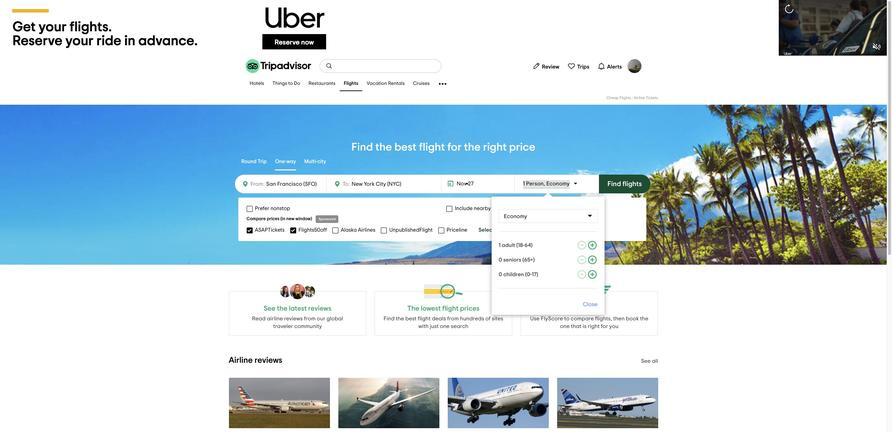 Task type: describe. For each thing, give the bounding box(es) containing it.
deals
[[432, 317, 446, 322]]

flights50off
[[299, 228, 327, 233]]

nov 27
[[457, 181, 474, 187]]

flights,
[[595, 317, 612, 322]]

compare
[[571, 317, 594, 322]]

seniors
[[504, 258, 521, 263]]

1 for 1 adult (18-64)
[[499, 243, 501, 249]]

see all
[[641, 359, 658, 365]]

1 adult (18-64)
[[499, 243, 533, 249]]

0 vertical spatial flyscore
[[576, 306, 603, 313]]

(0-
[[525, 272, 532, 278]]

1 horizontal spatial airline
[[634, 96, 645, 100]]

read
[[252, 317, 266, 322]]

right inside use flyscore to compare flights, then book the one that is right for you
[[588, 324, 600, 330]]

To where? text field
[[350, 180, 414, 189]]

select all
[[479, 228, 502, 233]]

compare prices (in new window)
[[247, 217, 312, 222]]

0 vertical spatial economy
[[547, 181, 570, 187]]

priceline
[[447, 228, 468, 233]]

to inside use flyscore to compare flights, then book the one that is right for you
[[564, 317, 570, 322]]

way
[[287, 159, 296, 164]]

round trip
[[241, 159, 267, 164]]

find for find the best flight for the right price
[[352, 142, 373, 153]]

tickets
[[646, 96, 658, 100]]

airports
[[492, 206, 511, 212]]

flight for for
[[419, 142, 445, 153]]

do
[[294, 81, 300, 86]]

1 vertical spatial airline
[[229, 357, 253, 365]]

nov
[[457, 181, 467, 187]]

round
[[241, 159, 257, 164]]

use
[[530, 317, 540, 322]]

is
[[583, 324, 587, 330]]

hotels link
[[246, 77, 268, 91]]

cheap flights - airline tickets
[[607, 96, 658, 100]]

(18-
[[517, 243, 525, 249]]

17)
[[532, 272, 538, 278]]

From where? text field
[[265, 180, 322, 189]]

round trip link
[[241, 154, 267, 171]]

multi-city
[[305, 159, 326, 164]]

read airline reviews from our global traveler community
[[252, 317, 343, 330]]

27
[[468, 181, 474, 187]]

the for find the best flight deals from hundreds of sites with just one search
[[396, 317, 404, 322]]

,
[[544, 181, 545, 187]]

the lowest flight prices
[[407, 306, 480, 313]]

airline
[[267, 317, 283, 322]]

lowest
[[421, 306, 441, 313]]

with
[[419, 324, 429, 330]]

0 horizontal spatial right
[[483, 142, 507, 153]]

64)
[[525, 243, 533, 249]]

of
[[486, 317, 491, 322]]

price
[[509, 142, 536, 153]]

1 vertical spatial economy
[[504, 214, 527, 220]]

from:
[[251, 182, 265, 187]]

1 horizontal spatial flights
[[620, 96, 631, 100]]

select
[[479, 228, 495, 233]]

find for find the best flight deals from hundreds of sites with just one search
[[384, 317, 395, 322]]

prices
[[267, 217, 280, 222]]

all for select all
[[496, 228, 502, 233]]

multi-
[[305, 159, 318, 164]]

search image
[[326, 63, 333, 70]]

for
[[448, 142, 462, 153]]

alerts
[[607, 64, 622, 70]]

(65+)
[[523, 258, 535, 263]]

2 horizontal spatial reviews
[[308, 306, 332, 313]]

see for see all
[[641, 359, 651, 365]]

cruises link
[[409, 77, 434, 91]]

things
[[273, 81, 287, 86]]

nonstop
[[271, 206, 290, 212]]

see for see the latest reviews
[[264, 306, 276, 313]]

prefer nonstop
[[255, 206, 290, 212]]

just
[[430, 324, 439, 330]]

vacation rentals link
[[363, 77, 409, 91]]

rentals
[[388, 81, 405, 86]]

cruises
[[413, 81, 430, 86]]

close
[[583, 302, 598, 308]]

latest
[[289, 306, 307, 313]]

one-
[[275, 159, 287, 164]]

best for deals
[[406, 317, 417, 322]]

for you
[[601, 324, 619, 330]]

traveler community
[[273, 324, 322, 330]]

use flyscore to compare flights, then book the one that is right for you
[[530, 317, 649, 330]]

see all link
[[641, 359, 658, 365]]

0 horizontal spatial to
[[288, 81, 293, 86]]

advertisement region
[[0, 0, 887, 56]]

review
[[542, 64, 560, 70]]



Task type: locate. For each thing, give the bounding box(es) containing it.
flight inside find the best flight deals from hundreds of sites with just one search
[[418, 317, 431, 322]]

1 vertical spatial all
[[652, 359, 658, 365]]

0 for 0 children (0-17)
[[499, 272, 502, 278]]

see
[[264, 306, 276, 313], [641, 359, 651, 365]]

0 horizontal spatial flights
[[344, 81, 358, 86]]

(in
[[281, 217, 285, 222]]

best for for
[[395, 142, 417, 153]]

2 vertical spatial find
[[384, 317, 395, 322]]

find inside button
[[608, 181, 621, 188]]

nearby
[[474, 206, 491, 212]]

best inside find the best flight deals from hundreds of sites with just one search
[[406, 317, 417, 322]]

all for see all
[[652, 359, 658, 365]]

find the best flight deals from hundreds of sites with just one search
[[384, 317, 504, 330]]

hundreds
[[460, 317, 484, 322]]

economy
[[547, 181, 570, 187], [504, 214, 527, 220]]

1 vertical spatial 0
[[499, 272, 502, 278]]

economy right ,
[[547, 181, 570, 187]]

1 0 from the top
[[499, 258, 502, 263]]

2 from from the left
[[447, 317, 459, 322]]

flyscore inside use flyscore to compare flights, then book the one that is right for you
[[541, 317, 563, 322]]

review link
[[530, 59, 562, 73]]

0 horizontal spatial flyscore
[[541, 317, 563, 322]]

one
[[560, 324, 570, 330]]

flight left for
[[419, 142, 445, 153]]

adult
[[502, 243, 515, 249]]

1 horizontal spatial flyscore
[[576, 306, 603, 313]]

0 vertical spatial airline
[[634, 96, 645, 100]]

1 vertical spatial best
[[406, 317, 417, 322]]

tripadvisor image
[[246, 59, 311, 73]]

from left our
[[304, 317, 316, 322]]

best
[[395, 142, 417, 153], [406, 317, 417, 322]]

alaska airlines
[[341, 228, 376, 233]]

to:
[[343, 182, 350, 187]]

1 vertical spatial to
[[564, 317, 570, 322]]

1 horizontal spatial find
[[384, 317, 395, 322]]

the for see the latest reviews
[[277, 306, 287, 313]]

multi-city link
[[305, 154, 326, 171]]

city
[[317, 159, 326, 164]]

flight up with
[[418, 317, 431, 322]]

trip
[[258, 159, 267, 164]]

flights
[[623, 181, 642, 188]]

reviews inside read airline reviews from our global traveler community
[[284, 317, 303, 322]]

from up one search
[[447, 317, 459, 322]]

2 horizontal spatial find
[[608, 181, 621, 188]]

1 horizontal spatial 1
[[523, 181, 525, 187]]

one search
[[440, 324, 469, 330]]

economy down airports
[[504, 214, 527, 220]]

unpublishedflight
[[389, 228, 433, 233]]

0 horizontal spatial see
[[264, 306, 276, 313]]

our
[[317, 317, 325, 322]]

1 vertical spatial find
[[608, 181, 621, 188]]

0 vertical spatial flights
[[344, 81, 358, 86]]

0 horizontal spatial reviews
[[255, 357, 282, 365]]

0 horizontal spatial from
[[304, 317, 316, 322]]

flyscore up the one
[[541, 317, 563, 322]]

1 horizontal spatial to
[[564, 317, 570, 322]]

things to do
[[273, 81, 300, 86]]

1 horizontal spatial reviews
[[284, 317, 303, 322]]

flyscore
[[576, 306, 603, 313], [541, 317, 563, 322]]

the inside find the best flight deals from hundreds of sites with just one search
[[396, 317, 404, 322]]

that
[[571, 324, 582, 330]]

see the latest reviews
[[264, 306, 332, 313]]

0 horizontal spatial economy
[[504, 214, 527, 220]]

to
[[288, 81, 293, 86], [564, 317, 570, 322]]

2 vertical spatial reviews
[[255, 357, 282, 365]]

0 vertical spatial right
[[483, 142, 507, 153]]

global
[[327, 317, 343, 322]]

person
[[526, 181, 544, 187]]

0 vertical spatial 1
[[523, 181, 525, 187]]

0 vertical spatial all
[[496, 228, 502, 233]]

1 horizontal spatial see
[[641, 359, 651, 365]]

0 horizontal spatial 1
[[499, 243, 501, 249]]

1 vertical spatial 1
[[499, 243, 501, 249]]

1 vertical spatial flights
[[620, 96, 631, 100]]

asaptickets
[[255, 228, 285, 233]]

hotels
[[250, 81, 264, 86]]

flights left vacation
[[344, 81, 358, 86]]

find the best flight for the right price
[[352, 142, 536, 153]]

book
[[626, 317, 639, 322]]

one-way
[[275, 159, 296, 164]]

0 horizontal spatial find
[[352, 142, 373, 153]]

0 vertical spatial find
[[352, 142, 373, 153]]

vacation rentals
[[367, 81, 405, 86]]

1 vertical spatial right
[[588, 324, 600, 330]]

restaurants link
[[304, 77, 340, 91]]

airline reviews
[[229, 357, 282, 365]]

things to do link
[[268, 77, 304, 91]]

to up the one
[[564, 317, 570, 322]]

profile picture image
[[628, 59, 642, 73]]

from inside find the best flight deals from hundreds of sites with just one search
[[447, 317, 459, 322]]

airline
[[634, 96, 645, 100], [229, 357, 253, 365]]

flyscore up compare at the bottom right of page
[[576, 306, 603, 313]]

the
[[376, 142, 392, 153], [464, 142, 481, 153], [277, 306, 287, 313], [396, 317, 404, 322], [640, 317, 649, 322]]

1 horizontal spatial right
[[588, 324, 600, 330]]

1 horizontal spatial economy
[[547, 181, 570, 187]]

None search field
[[320, 60, 441, 73]]

flight prices
[[442, 306, 480, 313]]

find inside find the best flight deals from hundreds of sites with just one search
[[384, 317, 395, 322]]

find for find flights
[[608, 181, 621, 188]]

sites
[[492, 317, 504, 322]]

1 left person
[[523, 181, 525, 187]]

vacation
[[367, 81, 387, 86]]

restaurants
[[309, 81, 336, 86]]

1 vertical spatial reviews
[[284, 317, 303, 322]]

children
[[504, 272, 524, 278]]

1 horizontal spatial from
[[447, 317, 459, 322]]

0 horizontal spatial all
[[496, 228, 502, 233]]

0 vertical spatial reviews
[[308, 306, 332, 313]]

airline reviews link
[[229, 357, 282, 365]]

find flights
[[608, 181, 642, 188]]

0 vertical spatial to
[[288, 81, 293, 86]]

-
[[632, 96, 633, 100]]

the for find the best flight for the right price
[[376, 142, 392, 153]]

0 vertical spatial best
[[395, 142, 417, 153]]

to left do
[[288, 81, 293, 86]]

0 for 0 seniors (65+)
[[499, 258, 502, 263]]

0 horizontal spatial airline
[[229, 357, 253, 365]]

find
[[352, 142, 373, 153], [608, 181, 621, 188], [384, 317, 395, 322]]

0 vertical spatial flight
[[419, 142, 445, 153]]

0 left seniors
[[499, 258, 502, 263]]

window)
[[296, 217, 312, 222]]

0 seniors (65+)
[[499, 258, 535, 263]]

0 left children
[[499, 272, 502, 278]]

airlines
[[358, 228, 376, 233]]

new
[[286, 217, 295, 222]]

2 0 from the top
[[499, 272, 502, 278]]

alerts link
[[595, 59, 625, 73]]

the
[[407, 306, 420, 313]]

right left price
[[483, 142, 507, 153]]

1 horizontal spatial all
[[652, 359, 658, 365]]

1 for 1 person , economy
[[523, 181, 525, 187]]

1 vertical spatial see
[[641, 359, 651, 365]]

cheap
[[607, 96, 619, 100]]

alaska
[[341, 228, 357, 233]]

1 left 'adult'
[[499, 243, 501, 249]]

find flights button
[[599, 175, 651, 194]]

right right is
[[588, 324, 600, 330]]

1 vertical spatial flight
[[418, 317, 431, 322]]

one-way link
[[275, 154, 296, 171]]

compare
[[247, 217, 266, 222]]

include nearby airports
[[455, 206, 511, 212]]

0 vertical spatial see
[[264, 306, 276, 313]]

then
[[614, 317, 625, 322]]

prefer
[[255, 206, 270, 212]]

flight for deals
[[418, 317, 431, 322]]

flights left '-'
[[620, 96, 631, 100]]

1 person , economy
[[523, 181, 570, 187]]

all
[[496, 228, 502, 233], [652, 359, 658, 365]]

1 vertical spatial flyscore
[[541, 317, 563, 322]]

flights link
[[340, 77, 363, 91]]

0 children (0-17)
[[499, 272, 538, 278]]

flights inside flights link
[[344, 81, 358, 86]]

from inside read airline reviews from our global traveler community
[[304, 317, 316, 322]]

1 from from the left
[[304, 317, 316, 322]]

0 vertical spatial 0
[[499, 258, 502, 263]]

trips
[[577, 64, 590, 70]]

the inside use flyscore to compare flights, then book the one that is right for you
[[640, 317, 649, 322]]



Task type: vqa. For each thing, say whether or not it's contained in the screenshot.
Full
no



